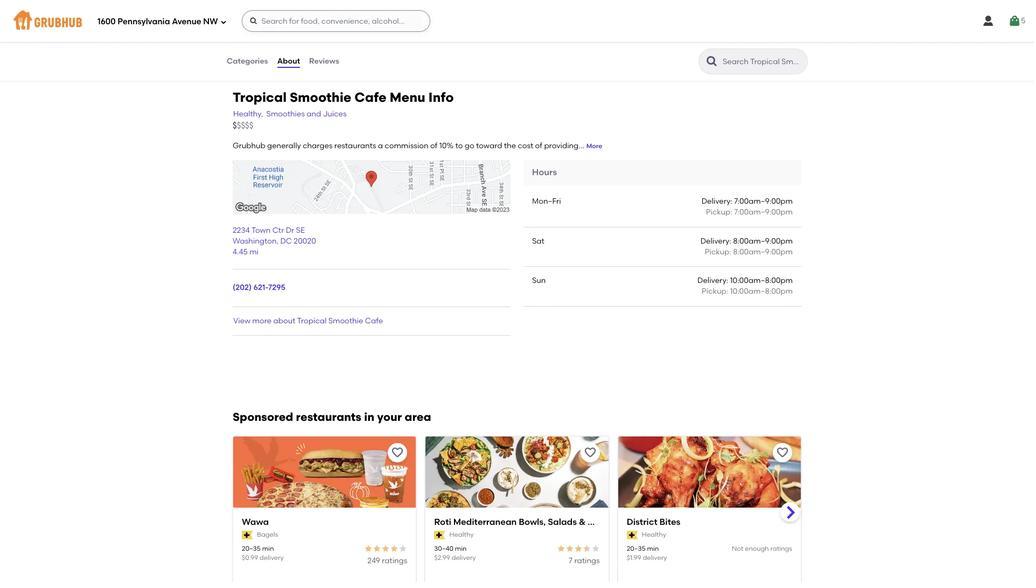 Task type: vqa. For each thing, say whether or not it's contained in the screenshot.
rightmost Nov 22, 11:00am
no



Task type: describe. For each thing, give the bounding box(es) containing it.
delivery: for pickup: 10:00am–8:00pm
[[698, 276, 729, 285]]

249
[[368, 556, 380, 565]]

7 ratings
[[569, 556, 600, 565]]

bowls,
[[519, 517, 546, 527]]

salads
[[548, 517, 577, 527]]

2234
[[233, 226, 250, 235]]

ratings for roti mediterranean bowls, salads & pitas
[[575, 556, 600, 565]]

area
[[405, 410, 431, 424]]

view more about tropical smoothie cafe
[[233, 316, 383, 325]]

0 vertical spatial restaurants
[[335, 141, 376, 150]]

grubhub
[[233, 141, 266, 150]]

min for district bites
[[648, 545, 659, 552]]

save this restaurant image for district bites
[[777, 446, 790, 459]]

a
[[378, 141, 383, 150]]

subscription pass image for district
[[627, 531, 638, 540]]

bites
[[660, 517, 681, 527]]

delivery: 10:00am–8:00pm
[[698, 276, 793, 285]]

more button
[[587, 142, 603, 151]]

wawa
[[242, 517, 269, 527]]

mon–fri
[[532, 197, 561, 206]]

1 save this restaurant button from the left
[[388, 443, 408, 462]]

healthy for bites
[[642, 531, 667, 539]]

not
[[732, 545, 744, 552]]

pitas
[[588, 517, 610, 527]]

(202) 621-7295
[[233, 283, 286, 292]]

pickup: 7:00am–9:00pm
[[706, 208, 793, 217]]

mi
[[250, 248, 259, 257]]

2234 town ctr dr se washington , dc 20020 4.45 mi
[[233, 226, 316, 257]]

20020
[[294, 237, 316, 246]]

dc
[[280, 237, 292, 246]]

30–40 min $2.99 delivery
[[435, 545, 476, 562]]

8:00am–9:00pm for delivery: 8:00am–9:00pm
[[734, 236, 793, 246]]

delivery for roti mediterranean bowls, salads & pitas
[[452, 554, 476, 562]]

sponsored restaurants in your area
[[233, 410, 431, 424]]

roti mediterranean bowls, salads & pitas
[[435, 517, 610, 527]]

1 of from the left
[[431, 141, 438, 150]]

1 vertical spatial restaurants
[[296, 410, 362, 424]]

wawa link
[[242, 516, 408, 528]]

$
[[233, 121, 237, 131]]

20–35 min $1.99 delivery
[[627, 545, 667, 562]]

pickup: 8:00am–9:00pm
[[705, 247, 793, 256]]

20–35 for wawa
[[242, 545, 261, 552]]

more
[[253, 316, 272, 325]]

Search Tropical Smoothie Cafe  search field
[[722, 57, 805, 67]]

...
[[579, 141, 585, 150]]

1 vertical spatial tropical
[[297, 316, 327, 325]]

4.45
[[233, 248, 248, 257]]

10:00am–8:00pm for pickup: 10:00am–8:00pm
[[731, 287, 793, 296]]

Search for food, convenience, alcohol... search field
[[242, 10, 430, 32]]

save this restaurant button for district
[[773, 443, 793, 462]]

menu
[[390, 89, 426, 105]]

avenue
[[172, 17, 201, 26]]

hours
[[532, 167, 557, 178]]

1 horizontal spatial svg image
[[982, 15, 995, 27]]

smoothies and juices button
[[266, 108, 347, 120]]

healthy, smoothies and juices
[[233, 109, 347, 119]]

pickup: 10:00am–8:00pm
[[702, 287, 793, 296]]

7:00am–9:00pm for delivery: 7:00am–9:00pm
[[735, 197, 793, 206]]

pickup: for pickup: 10:00am–8:00pm
[[702, 287, 729, 296]]

ctr
[[273, 226, 284, 235]]

view
[[233, 316, 251, 325]]

$2.99
[[435, 554, 450, 562]]

about
[[277, 57, 300, 66]]

sat
[[532, 236, 545, 246]]

save this restaurant button for roti
[[581, 443, 600, 462]]

categories
[[227, 57, 268, 66]]

go
[[465, 141, 475, 150]]

&
[[579, 517, 586, 527]]

sun
[[532, 276, 546, 285]]

healthy for mediterranean
[[450, 531, 474, 539]]

providing
[[545, 141, 579, 150]]

reviews button
[[309, 42, 340, 81]]

20–35 min $0.99 delivery
[[242, 545, 284, 562]]

generally
[[267, 141, 301, 150]]

sponsored
[[233, 410, 293, 424]]

district bites link
[[627, 516, 793, 528]]

cost
[[518, 141, 534, 150]]

commission
[[385, 141, 429, 150]]

reviews
[[309, 57, 339, 66]]

1 vertical spatial cafe
[[365, 316, 383, 325]]

delivery: 8:00am–9:00pm
[[701, 236, 793, 246]]



Task type: locate. For each thing, give the bounding box(es) containing it.
2 save this restaurant button from the left
[[581, 443, 600, 462]]

0 horizontal spatial healthy
[[450, 531, 474, 539]]

in
[[364, 410, 375, 424]]

district bites logo image
[[619, 436, 801, 527]]

ratings right '7'
[[575, 556, 600, 565]]

delivery for wawa
[[260, 554, 284, 562]]

2 7:00am–9:00pm from the top
[[735, 208, 793, 217]]

min
[[262, 545, 274, 552], [455, 545, 467, 552], [648, 545, 659, 552]]

5 button
[[1009, 11, 1026, 31]]

1600 pennsylvania avenue nw
[[98, 17, 218, 26]]

min down district bites
[[648, 545, 659, 552]]

20–35 for district bites
[[627, 545, 646, 552]]

20–35 inside '20–35 min $1.99 delivery'
[[627, 545, 646, 552]]

pickup: down the delivery: 7:00am–9:00pm
[[706, 208, 733, 217]]

1 10:00am–8:00pm from the top
[[731, 276, 793, 285]]

pickup: down delivery: 10:00am–8:00pm
[[702, 287, 729, 296]]

delivery right $0.99
[[260, 554, 284, 562]]

3 save this restaurant button from the left
[[773, 443, 793, 462]]

1 vertical spatial 7:00am–9:00pm
[[735, 208, 793, 217]]

bagels
[[257, 531, 278, 539]]

subscription pass image down roti
[[435, 531, 445, 540]]

3 delivery from the left
[[643, 554, 667, 562]]

dr
[[286, 226, 294, 235]]

2 subscription pass image from the left
[[627, 531, 638, 540]]

delivery inside '20–35 min $1.99 delivery'
[[643, 554, 667, 562]]

2 horizontal spatial save this restaurant button
[[773, 443, 793, 462]]

district bites
[[627, 517, 681, 527]]

restaurants left a
[[335, 141, 376, 150]]

(202)
[[233, 283, 252, 292]]

1 vertical spatial smoothie
[[329, 316, 363, 325]]

7:00am–9:00pm down the delivery: 7:00am–9:00pm
[[735, 208, 793, 217]]

1 healthy from the left
[[450, 531, 474, 539]]

svg image inside 5 button
[[1009, 15, 1022, 27]]

0 horizontal spatial 20–35
[[242, 545, 261, 552]]

svg image
[[982, 15, 995, 27], [1009, 15, 1022, 27], [220, 19, 227, 25]]

2 of from the left
[[536, 141, 543, 150]]

1 horizontal spatial subscription pass image
[[627, 531, 638, 540]]

0 vertical spatial pickup:
[[706, 208, 733, 217]]

1 horizontal spatial save this restaurant button
[[581, 443, 600, 462]]

smoothie
[[290, 89, 352, 105], [329, 316, 363, 325]]

2 horizontal spatial delivery
[[643, 554, 667, 562]]

1 save this restaurant image from the left
[[391, 446, 404, 459]]

ratings right 249
[[382, 556, 408, 565]]

10:00am–8:00pm for delivery: 10:00am–8:00pm
[[731, 276, 793, 285]]

delivery:
[[702, 197, 733, 206], [701, 236, 732, 246], [698, 276, 729, 285]]

1 delivery from the left
[[260, 554, 284, 562]]

nw
[[203, 17, 218, 26]]

2 vertical spatial delivery:
[[698, 276, 729, 285]]

tropical right about
[[297, 316, 327, 325]]

subscription pass image down district
[[627, 531, 638, 540]]

(202) 621-7295 button
[[233, 283, 286, 294]]

0 vertical spatial delivery:
[[702, 197, 733, 206]]

subscription pass image for roti
[[435, 531, 445, 540]]

2 healthy from the left
[[642, 531, 667, 539]]

$0.99
[[242, 554, 258, 562]]

0 horizontal spatial tropical
[[233, 89, 287, 105]]

249 ratings
[[368, 556, 408, 565]]

tropical
[[233, 89, 287, 105], [297, 316, 327, 325]]

pennsylvania
[[118, 17, 170, 26]]

2 horizontal spatial min
[[648, 545, 659, 552]]

min for wawa
[[262, 545, 274, 552]]

1 horizontal spatial min
[[455, 545, 467, 552]]

min inside '20–35 min $1.99 delivery'
[[648, 545, 659, 552]]

info
[[429, 89, 454, 105]]

7:00am–9:00pm
[[735, 197, 793, 206], [735, 208, 793, 217]]

roti mediterranean bowls, salads & pitas link
[[435, 516, 610, 528]]

10:00am–8:00pm down delivery: 10:00am–8:00pm
[[731, 287, 793, 296]]

1 horizontal spatial save this restaurant image
[[777, 446, 790, 459]]

1 horizontal spatial tropical
[[297, 316, 327, 325]]

delivery: for pickup: 8:00am–9:00pm
[[701, 236, 732, 246]]

,
[[277, 237, 279, 246]]

7:00am–9:00pm up pickup: 7:00am–9:00pm at the right of the page
[[735, 197, 793, 206]]

and
[[307, 109, 321, 119]]

2 save this restaurant image from the left
[[777, 446, 790, 459]]

pickup:
[[706, 208, 733, 217], [705, 247, 732, 256], [702, 287, 729, 296]]

8:00am–9:00pm down delivery: 8:00am–9:00pm
[[734, 247, 793, 256]]

0 vertical spatial tropical
[[233, 89, 287, 105]]

1 horizontal spatial 20–35
[[627, 545, 646, 552]]

0 vertical spatial 8:00am–9:00pm
[[734, 236, 793, 246]]

1 vertical spatial delivery:
[[701, 236, 732, 246]]

2 min from the left
[[455, 545, 467, 552]]

charges
[[303, 141, 333, 150]]

restaurants
[[335, 141, 376, 150], [296, 410, 362, 424]]

main navigation navigation
[[0, 0, 1035, 42]]

pickup: for pickup: 8:00am–9:00pm
[[705, 247, 732, 256]]

to
[[456, 141, 463, 150]]

wawa logo image
[[233, 436, 416, 527]]

healthy up '30–40 min $2.99 delivery'
[[450, 531, 474, 539]]

2 horizontal spatial ratings
[[771, 545, 793, 552]]

mediterranean
[[454, 517, 517, 527]]

min down bagels
[[262, 545, 274, 552]]

roti mediterranean bowls, salads & pitas logo image
[[426, 436, 609, 527]]

0 vertical spatial 10:00am–8:00pm
[[731, 276, 793, 285]]

2 vertical spatial pickup:
[[702, 287, 729, 296]]

0 vertical spatial 7:00am–9:00pm
[[735, 197, 793, 206]]

categories button
[[226, 42, 269, 81]]

grubhub generally charges restaurants a commission of 10% to go toward the cost of providing ... more
[[233, 141, 603, 150]]

30–40
[[435, 545, 454, 552]]

10:00am–8:00pm up pickup: 10:00am–8:00pm
[[731, 276, 793, 285]]

delivery: up pickup: 10:00am–8:00pm
[[698, 276, 729, 285]]

1 vertical spatial pickup:
[[705, 247, 732, 256]]

1 min from the left
[[262, 545, 274, 552]]

more
[[587, 142, 603, 150]]

toward
[[476, 141, 503, 150]]

save this restaurant image
[[391, 446, 404, 459], [777, 446, 790, 459]]

svg image
[[249, 17, 258, 25]]

0 horizontal spatial of
[[431, 141, 438, 150]]

roti
[[435, 517, 452, 527]]

cafe
[[355, 89, 387, 105], [365, 316, 383, 325]]

3 min from the left
[[648, 545, 659, 552]]

tropical smoothie cafe  menu info
[[233, 89, 454, 105]]

8:00am–9:00pm for pickup: 8:00am–9:00pm
[[734, 247, 793, 256]]

8:00am–9:00pm up pickup: 8:00am–9:00pm
[[734, 236, 793, 246]]

delivery for district bites
[[643, 554, 667, 562]]

delivery right $2.99
[[452, 554, 476, 562]]

1 8:00am–9:00pm from the top
[[734, 236, 793, 246]]

healthy, button
[[233, 108, 264, 120]]

7295
[[268, 283, 286, 292]]

2 10:00am–8:00pm from the top
[[731, 287, 793, 296]]

washington
[[233, 237, 277, 246]]

2 20–35 from the left
[[627, 545, 646, 552]]

1 horizontal spatial healthy
[[642, 531, 667, 539]]

0 horizontal spatial save this restaurant button
[[388, 443, 408, 462]]

0 vertical spatial smoothie
[[290, 89, 352, 105]]

1 vertical spatial 8:00am–9:00pm
[[734, 247, 793, 256]]

0 horizontal spatial min
[[262, 545, 274, 552]]

of left 10%
[[431, 141, 438, 150]]

pickup: down delivery: 8:00am–9:00pm
[[705, 247, 732, 256]]

1 vertical spatial 10:00am–8:00pm
[[731, 287, 793, 296]]

subscription pass image
[[242, 531, 253, 540]]

ratings
[[771, 545, 793, 552], [382, 556, 408, 565], [575, 556, 600, 565]]

1 horizontal spatial delivery
[[452, 554, 476, 562]]

your
[[377, 410, 402, 424]]

of
[[431, 141, 438, 150], [536, 141, 543, 150]]

juices
[[323, 109, 347, 119]]

8:00am–9:00pm
[[734, 236, 793, 246], [734, 247, 793, 256]]

save this restaurant image
[[584, 446, 597, 459]]

$$$$$
[[233, 121, 254, 131]]

search icon image
[[706, 55, 719, 68]]

healthy,
[[233, 109, 263, 119]]

min for roti mediterranean bowls, salads & pitas
[[455, 545, 467, 552]]

smoothies
[[267, 109, 305, 119]]

2 8:00am–9:00pm from the top
[[734, 247, 793, 256]]

subscription pass image
[[435, 531, 445, 540], [627, 531, 638, 540]]

min inside "20–35 min $0.99 delivery"
[[262, 545, 274, 552]]

0 horizontal spatial svg image
[[220, 19, 227, 25]]

0 horizontal spatial save this restaurant image
[[391, 446, 404, 459]]

delivery inside '30–40 min $2.99 delivery'
[[452, 554, 476, 562]]

tropical up healthy,
[[233, 89, 287, 105]]

save this restaurant button
[[388, 443, 408, 462], [581, 443, 600, 462], [773, 443, 793, 462]]

ratings for wawa
[[382, 556, 408, 565]]

restaurants left in
[[296, 410, 362, 424]]

7
[[569, 556, 573, 565]]

0 horizontal spatial subscription pass image
[[435, 531, 445, 540]]

20–35 inside "20–35 min $0.99 delivery"
[[242, 545, 261, 552]]

of right cost
[[536, 141, 543, 150]]

$1.99
[[627, 554, 642, 562]]

delivery right $1.99
[[643, 554, 667, 562]]

min inside '30–40 min $2.99 delivery'
[[455, 545, 467, 552]]

delivery: up pickup: 7:00am–9:00pm at the right of the page
[[702, 197, 733, 206]]

healthy down district bites
[[642, 531, 667, 539]]

20–35 up $1.99
[[627, 545, 646, 552]]

ratings right enough at the right
[[771, 545, 793, 552]]

1 7:00am–9:00pm from the top
[[735, 197, 793, 206]]

the
[[504, 141, 516, 150]]

1 subscription pass image from the left
[[435, 531, 445, 540]]

delivery: 7:00am–9:00pm
[[702, 197, 793, 206]]

2 horizontal spatial svg image
[[1009, 15, 1022, 27]]

1 horizontal spatial ratings
[[575, 556, 600, 565]]

1 horizontal spatial of
[[536, 141, 543, 150]]

20–35 up $0.99
[[242, 545, 261, 552]]

star icon image
[[365, 544, 373, 553], [373, 544, 382, 553], [382, 544, 390, 553], [390, 544, 399, 553], [399, 544, 408, 553], [557, 544, 566, 553], [566, 544, 574, 553], [574, 544, 583, 553], [583, 544, 592, 553], [583, 544, 592, 553], [592, 544, 600, 553]]

town
[[252, 226, 271, 235]]

save this restaurant image for wawa
[[391, 446, 404, 459]]

delivery: up pickup: 8:00am–9:00pm
[[701, 236, 732, 246]]

district
[[627, 517, 658, 527]]

min right 30–40
[[455, 545, 467, 552]]

delivery inside "20–35 min $0.99 delivery"
[[260, 554, 284, 562]]

20–35
[[242, 545, 261, 552], [627, 545, 646, 552]]

7:00am–9:00pm for pickup: 7:00am–9:00pm
[[735, 208, 793, 217]]

0 horizontal spatial delivery
[[260, 554, 284, 562]]

5
[[1022, 16, 1026, 25]]

2 delivery from the left
[[452, 554, 476, 562]]

delivery: for pickup: 7:00am–9:00pm
[[702, 197, 733, 206]]

0 vertical spatial cafe
[[355, 89, 387, 105]]

not enough ratings
[[732, 545, 793, 552]]

1600
[[98, 17, 116, 26]]

10%
[[440, 141, 454, 150]]

about
[[274, 316, 296, 325]]

about button
[[277, 42, 301, 81]]

0 horizontal spatial ratings
[[382, 556, 408, 565]]

enough
[[745, 545, 769, 552]]

pickup: for pickup: 7:00am–9:00pm
[[706, 208, 733, 217]]

621-
[[254, 283, 268, 292]]

1 20–35 from the left
[[242, 545, 261, 552]]



